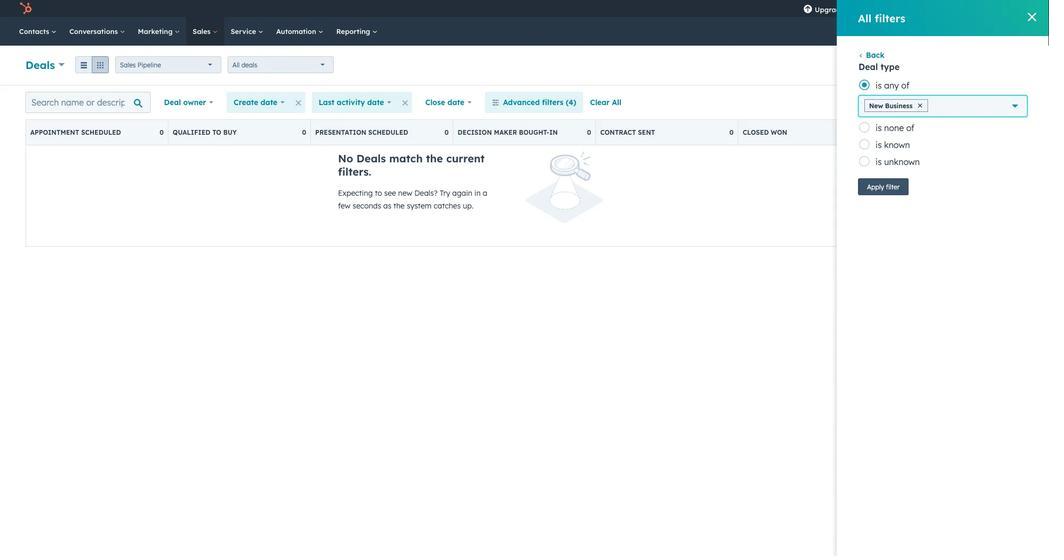 Task type: locate. For each thing, give the bounding box(es) containing it.
current
[[446, 152, 485, 165]]

all deals
[[233, 61, 257, 69]]

0 left the none
[[872, 128, 877, 136]]

date inside 'popup button'
[[448, 98, 465, 107]]

2 0 from the left
[[302, 128, 306, 136]]

0 horizontal spatial scheduled
[[81, 128, 121, 136]]

deals down contacts link
[[25, 58, 55, 71]]

clear all button
[[583, 92, 629, 113]]

1 horizontal spatial filters
[[875, 11, 906, 25]]

0 vertical spatial deals
[[25, 58, 55, 71]]

0 vertical spatial filters
[[875, 11, 906, 25]]

date
[[261, 98, 278, 107], [367, 98, 384, 107], [448, 98, 465, 107]]

is none of
[[876, 123, 915, 133]]

1 horizontal spatial to
[[375, 188, 382, 198]]

settings link
[[920, 3, 934, 14]]

all inside button
[[612, 98, 622, 107]]

is for is known
[[876, 140, 882, 150]]

menu
[[796, 0, 1037, 17]]

to left "see"
[[375, 188, 382, 198]]

notifications button
[[936, 0, 954, 17]]

2 horizontal spatial date
[[448, 98, 465, 107]]

0 for appointment scheduled
[[160, 128, 164, 136]]

0 vertical spatial deal
[[859, 62, 878, 72]]

0 for presentation scheduled
[[445, 128, 449, 136]]

date inside 'popup button'
[[261, 98, 278, 107]]

1 closed from the left
[[743, 128, 769, 136]]

create date button
[[227, 92, 292, 113]]

all left deals
[[233, 61, 240, 69]]

1 date from the left
[[261, 98, 278, 107]]

of for is none of
[[907, 123, 915, 133]]

close image
[[1028, 13, 1037, 21], [918, 104, 923, 108]]

close image up the search button
[[1028, 13, 1037, 21]]

2 horizontal spatial all
[[858, 11, 872, 25]]

decision maker bought-in
[[458, 128, 558, 136]]

contract sent
[[601, 128, 655, 136]]

0 horizontal spatial deals
[[25, 58, 55, 71]]

known
[[885, 140, 911, 150]]

closed lost
[[886, 128, 931, 136]]

scheduled up match
[[369, 128, 408, 136]]

the right as
[[394, 201, 405, 211]]

group
[[75, 56, 109, 73]]

save
[[974, 98, 992, 107]]

deals right 'no'
[[357, 152, 386, 165]]

0 vertical spatial close image
[[1028, 13, 1037, 21]]

is
[[876, 80, 882, 91], [876, 123, 882, 133], [876, 140, 882, 150], [876, 157, 882, 167]]

1 vertical spatial to
[[375, 188, 382, 198]]

to for expecting
[[375, 188, 382, 198]]

the
[[426, 152, 443, 165], [394, 201, 405, 211]]

automation
[[276, 27, 318, 36]]

all filters
[[858, 11, 906, 25]]

marketing
[[138, 27, 175, 36]]

4 0 from the left
[[587, 128, 591, 136]]

date right activity
[[367, 98, 384, 107]]

is known
[[876, 140, 911, 150]]

deal owner
[[164, 98, 206, 107]]

apply filter button
[[858, 178, 909, 195]]

0 for closed won
[[872, 128, 877, 136]]

4 is from the top
[[876, 157, 882, 167]]

calling icon image
[[860, 4, 869, 14]]

sales inside popup button
[[120, 61, 136, 69]]

presentation
[[315, 128, 367, 136]]

2 is from the top
[[876, 123, 882, 133]]

appointment
[[30, 128, 79, 136]]

date right close at top left
[[448, 98, 465, 107]]

service
[[231, 27, 258, 36]]

2 scheduled from the left
[[369, 128, 408, 136]]

Search name or description search field
[[25, 92, 151, 113]]

filters inside advanced filters (4) button
[[542, 98, 564, 107]]

last
[[319, 98, 335, 107]]

1 vertical spatial deals
[[357, 152, 386, 165]]

sales left service
[[193, 27, 213, 36]]

deals inside deals popup button
[[25, 58, 55, 71]]

1 vertical spatial close image
[[918, 104, 923, 108]]

upgrade image
[[803, 5, 813, 14]]

back button
[[858, 50, 885, 60]]

0 horizontal spatial date
[[261, 98, 278, 107]]

none
[[885, 123, 904, 133]]

save view button
[[949, 92, 1024, 113]]

closed
[[743, 128, 769, 136], [886, 128, 912, 136]]

new business button
[[859, 96, 1028, 117]]

date for create date
[[261, 98, 278, 107]]

1 0 from the left
[[160, 128, 164, 136]]

qualified to buy
[[173, 128, 237, 136]]

terry turtle image
[[962, 4, 972, 13]]

date inside popup button
[[367, 98, 384, 107]]

filter
[[886, 183, 900, 191]]

the right match
[[426, 152, 443, 165]]

1 vertical spatial all
[[233, 61, 240, 69]]

0 vertical spatial to
[[212, 128, 221, 136]]

1 vertical spatial the
[[394, 201, 405, 211]]

is for is any of
[[876, 80, 882, 91]]

0 horizontal spatial close image
[[918, 104, 923, 108]]

3 date from the left
[[448, 98, 465, 107]]

conversations link
[[63, 17, 132, 46]]

of
[[902, 80, 910, 91], [907, 123, 915, 133]]

won
[[771, 128, 788, 136]]

sales left pipeline
[[120, 61, 136, 69]]

advanced
[[503, 98, 540, 107]]

contract
[[601, 128, 636, 136]]

in
[[475, 188, 481, 198]]

0 horizontal spatial the
[[394, 201, 405, 211]]

all right clear
[[612, 98, 622, 107]]

back
[[866, 50, 885, 60]]

filters for all
[[875, 11, 906, 25]]

1 scheduled from the left
[[81, 128, 121, 136]]

closed up known
[[886, 128, 912, 136]]

board
[[872, 98, 895, 107]]

1 horizontal spatial all
[[612, 98, 622, 107]]

scheduled
[[81, 128, 121, 136], [369, 128, 408, 136]]

1 vertical spatial of
[[907, 123, 915, 133]]

clear all
[[590, 98, 622, 107]]

see
[[384, 188, 396, 198]]

0 left "qualified"
[[160, 128, 164, 136]]

1 vertical spatial filters
[[542, 98, 564, 107]]

is any of
[[876, 80, 910, 91]]

is left the any
[[876, 80, 882, 91]]

0 horizontal spatial filters
[[542, 98, 564, 107]]

the inside the no deals match the current filters.
[[426, 152, 443, 165]]

0 vertical spatial the
[[426, 152, 443, 165]]

2 date from the left
[[367, 98, 384, 107]]

last activity date button
[[312, 92, 398, 113]]

vhs
[[974, 4, 988, 13]]

0 vertical spatial of
[[902, 80, 910, 91]]

vhs can fix it! button
[[956, 0, 1036, 17]]

deal for deal owner
[[164, 98, 181, 107]]

closed left won
[[743, 128, 769, 136]]

bought-
[[519, 128, 550, 136]]

closed won
[[743, 128, 788, 136]]

0 vertical spatial all
[[858, 11, 872, 25]]

1 vertical spatial sales
[[120, 61, 136, 69]]

menu item
[[852, 0, 855, 17]]

0 for decision maker bought-in
[[587, 128, 591, 136]]

1 horizontal spatial deal
[[859, 62, 878, 72]]

is unknown
[[876, 157, 920, 167]]

marketplaces button
[[876, 0, 898, 17]]

deal left the owner on the left of the page
[[164, 98, 181, 107]]

business
[[886, 102, 913, 110]]

of right the none
[[907, 123, 915, 133]]

date right create
[[261, 98, 278, 107]]

deal type
[[859, 62, 900, 72]]

1 horizontal spatial sales
[[193, 27, 213, 36]]

deals?
[[415, 188, 438, 198]]

0 for contract sent
[[730, 128, 734, 136]]

deal inside popup button
[[164, 98, 181, 107]]

apply
[[867, 183, 885, 191]]

0 left contract
[[587, 128, 591, 136]]

0 horizontal spatial sales
[[120, 61, 136, 69]]

filters for advanced
[[542, 98, 564, 107]]

is down is known
[[876, 157, 882, 167]]

1 horizontal spatial the
[[426, 152, 443, 165]]

0 left closed won
[[730, 128, 734, 136]]

the inside the "expecting to see new deals? try again in a few seconds as the system catches up."
[[394, 201, 405, 211]]

close
[[426, 98, 445, 107]]

to left buy
[[212, 128, 221, 136]]

board actions button
[[859, 92, 943, 113]]

6 0 from the left
[[872, 128, 877, 136]]

0 horizontal spatial to
[[212, 128, 221, 136]]

is left known
[[876, 140, 882, 150]]

settings image
[[922, 5, 932, 14]]

of right the any
[[902, 80, 910, 91]]

all left the marketplaces image
[[858, 11, 872, 25]]

1 horizontal spatial closed
[[886, 128, 912, 136]]

2 closed from the left
[[886, 128, 912, 136]]

contacts
[[19, 27, 51, 36]]

1 horizontal spatial deals
[[357, 152, 386, 165]]

try
[[440, 188, 450, 198]]

close image right the business
[[918, 104, 923, 108]]

0 left 'decision'
[[445, 128, 449, 136]]

to
[[212, 128, 221, 136], [375, 188, 382, 198]]

3 is from the top
[[876, 140, 882, 150]]

create
[[234, 98, 258, 107]]

5 0 from the left
[[730, 128, 734, 136]]

1 vertical spatial deal
[[164, 98, 181, 107]]

0 left presentation
[[302, 128, 306, 136]]

2 vertical spatial all
[[612, 98, 622, 107]]

0 horizontal spatial deal
[[164, 98, 181, 107]]

Search HubSpot search field
[[900, 22, 1030, 40]]

3 0 from the left
[[445, 128, 449, 136]]

pipeline
[[138, 61, 161, 69]]

all inside popup button
[[233, 61, 240, 69]]

deal down back button
[[859, 62, 878, 72]]

to inside the "expecting to see new deals? try again in a few seconds as the system catches up."
[[375, 188, 382, 198]]

0 horizontal spatial all
[[233, 61, 240, 69]]

1 horizontal spatial scheduled
[[369, 128, 408, 136]]

1 is from the top
[[876, 80, 882, 91]]

0 vertical spatial sales
[[193, 27, 213, 36]]

is left the none
[[876, 123, 882, 133]]

0 horizontal spatial closed
[[743, 128, 769, 136]]

appointment scheduled
[[30, 128, 121, 136]]

scheduled down search name or description search box on the left
[[81, 128, 121, 136]]

1 horizontal spatial date
[[367, 98, 384, 107]]



Task type: vqa. For each thing, say whether or not it's contained in the screenshot.
Marketplaces icon
yes



Task type: describe. For each thing, give the bounding box(es) containing it.
catches
[[434, 201, 461, 211]]

help image
[[904, 5, 914, 14]]

deals inside the no deals match the current filters.
[[357, 152, 386, 165]]

sales for sales
[[193, 27, 213, 36]]

maker
[[494, 128, 517, 136]]

notifications image
[[940, 5, 950, 14]]

closed for closed won
[[743, 128, 769, 136]]

closed for closed lost
[[886, 128, 912, 136]]

seconds
[[353, 201, 381, 211]]

deal for deal type
[[859, 62, 878, 72]]

deals banner
[[25, 54, 1024, 74]]

new business
[[870, 102, 913, 110]]

help button
[[900, 0, 918, 17]]

deals button
[[25, 57, 65, 72]]

type
[[881, 62, 900, 72]]

to for qualified
[[212, 128, 221, 136]]

last activity date
[[319, 98, 384, 107]]

decision
[[458, 128, 492, 136]]

sales pipeline
[[120, 61, 161, 69]]

vhs can fix it!
[[974, 4, 1020, 13]]

all deals button
[[228, 56, 334, 73]]

actions button
[[873, 57, 919, 74]]

as
[[383, 201, 392, 211]]

1 horizontal spatial close image
[[1028, 13, 1037, 21]]

group inside deals banner
[[75, 56, 109, 73]]

no deals match the current filters.
[[338, 152, 485, 178]]

reporting link
[[330, 17, 384, 46]]

save view
[[974, 98, 1011, 107]]

expecting to see new deals? try again in a few seconds as the system catches up.
[[338, 188, 488, 211]]

hubspot image
[[19, 2, 32, 15]]

scheduled for appointment scheduled
[[81, 128, 121, 136]]

marketing link
[[132, 17, 186, 46]]

sales link
[[186, 17, 224, 46]]

advanced filters (4) button
[[485, 92, 583, 113]]

search image
[[1027, 28, 1035, 35]]

contacts link
[[13, 17, 63, 46]]

new
[[870, 102, 884, 110]]

of for is any of
[[902, 80, 910, 91]]

sales pipeline button
[[115, 56, 221, 73]]

all for all deals
[[233, 61, 240, 69]]

upgrade
[[815, 5, 845, 14]]

any
[[885, 80, 899, 91]]

view
[[994, 98, 1011, 107]]

activity
[[337, 98, 365, 107]]

match
[[389, 152, 423, 165]]

service link
[[224, 17, 270, 46]]

is for is none of
[[876, 123, 882, 133]]

buy
[[223, 128, 237, 136]]

a
[[483, 188, 488, 198]]

presentation scheduled
[[315, 128, 408, 136]]

clear
[[590, 98, 610, 107]]

close image inside new business popup button
[[918, 104, 923, 108]]

can
[[990, 4, 1002, 13]]

hubspot link
[[13, 2, 40, 15]]

reporting
[[336, 27, 372, 36]]

actions
[[882, 61, 904, 69]]

qualified
[[173, 128, 210, 136]]

(4)
[[566, 98, 577, 107]]

up.
[[463, 201, 474, 211]]

board actions
[[872, 98, 923, 107]]

marketplaces image
[[882, 5, 892, 14]]

sent
[[638, 128, 655, 136]]

date for close date
[[448, 98, 465, 107]]

all for all filters
[[858, 11, 872, 25]]

again
[[452, 188, 473, 198]]

close date button
[[419, 92, 479, 113]]

unknown
[[885, 157, 920, 167]]

in
[[550, 128, 558, 136]]

scheduled for presentation scheduled
[[369, 128, 408, 136]]

sales for sales pipeline
[[120, 61, 136, 69]]

menu containing vhs can fix it!
[[796, 0, 1037, 17]]

is for is unknown
[[876, 157, 882, 167]]

automation link
[[270, 17, 330, 46]]

no
[[338, 152, 353, 165]]

deals
[[242, 61, 257, 69]]

few
[[338, 201, 351, 211]]

apply filter
[[867, 183, 900, 191]]

create date
[[234, 98, 278, 107]]

deal owner button
[[157, 92, 220, 113]]

new
[[398, 188, 412, 198]]

close date
[[426, 98, 465, 107]]

filters.
[[338, 165, 371, 178]]

expecting
[[338, 188, 373, 198]]

owner
[[183, 98, 206, 107]]

system
[[407, 201, 432, 211]]

advanced filters (4)
[[503, 98, 577, 107]]

0 for qualified to buy
[[302, 128, 306, 136]]

search button
[[1022, 22, 1040, 40]]



